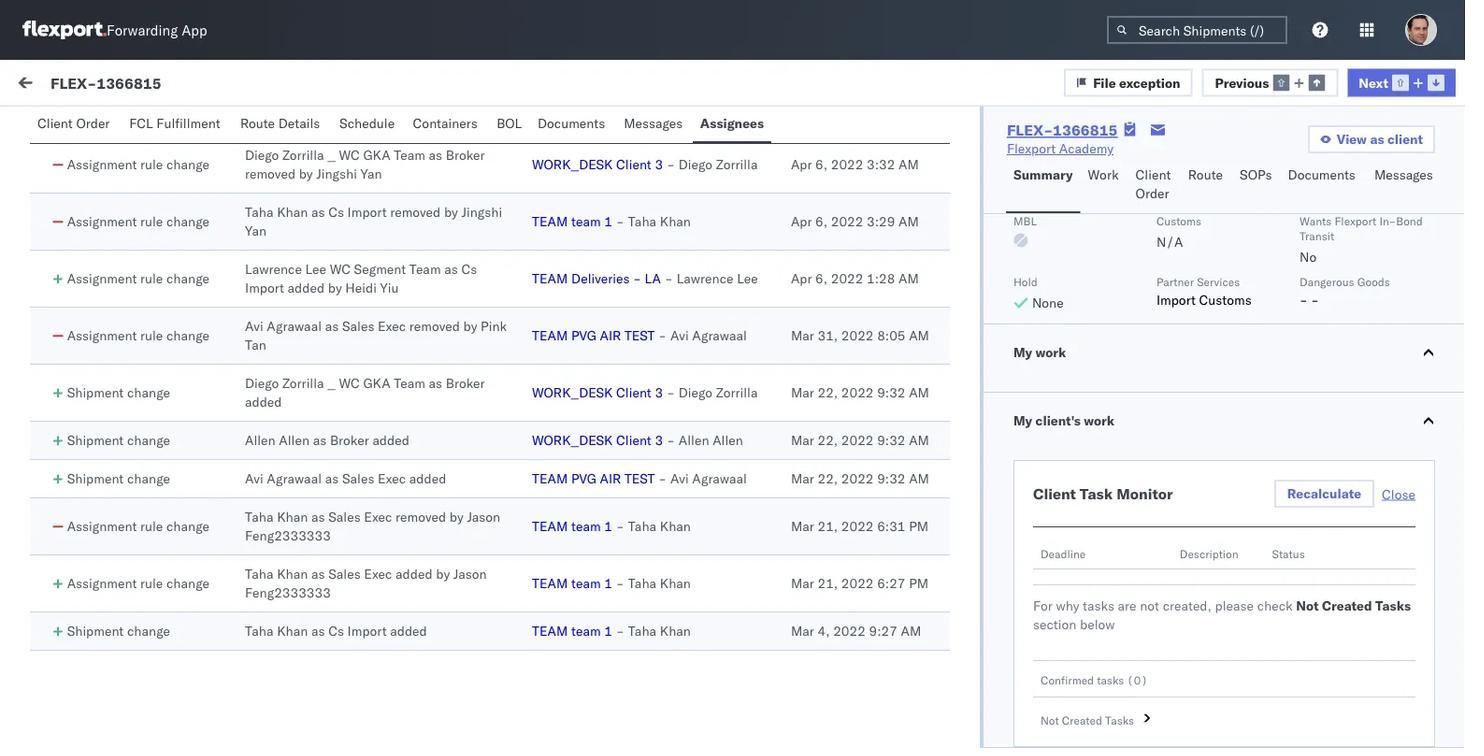 Task type: describe. For each thing, give the bounding box(es) containing it.
exception: for exception: unknown customs hold type
[[59, 235, 126, 251]]

wc for removed
[[339, 147, 360, 163]]

view as client button
[[1308, 125, 1436, 153]]

message for message list
[[217, 119, 272, 135]]

work button
[[1081, 158, 1129, 213]]

savant for (air
[[134, 549, 174, 565]]

am for diego zorrilla _ wc gka team as broker added
[[909, 384, 930, 401]]

your down "cargo"
[[315, 497, 341, 513]]

0 vertical spatial my
[[19, 72, 48, 98]]

21, for mar 21, 2022 6:31 pm
[[818, 518, 838, 535]]

internal
[[125, 119, 171, 135]]

created,
[[1163, 598, 1212, 614]]

not
[[1140, 598, 1160, 614]]

flex- down 'partner'
[[1142, 339, 1181, 355]]

added inside diego zorrilla _ wc gka team as broker added
[[245, 394, 282, 410]]

0 vertical spatial jingshi
[[444, 108, 485, 125]]

3 omkar savant from the top
[[91, 427, 174, 443]]

1 horizontal spatial documents button
[[1281, 158, 1367, 213]]

removed inside the diego zorrilla _ wc gka team as broker removed by jingshi yan
[[245, 166, 296, 182]]

1 horizontal spatial you
[[440, 515, 461, 532]]

takes
[[349, 478, 382, 494]]

work_desk for diego zorrilla _ wc gka team as broker added
[[532, 384, 613, 401]]

client task monitor
[[1033, 484, 1173, 503]]

0 vertical spatial 1366815
[[97, 73, 161, 92]]

academy
[[1060, 140, 1114, 157]]

mar for diego zorrilla _ wc gka team as broker added
[[791, 384, 814, 401]]

impact
[[271, 497, 311, 513]]

added down cargo
[[390, 623, 427, 639]]

0 horizontal spatial you
[[156, 459, 177, 476]]

created inside not created tasks button
[[1062, 713, 1103, 727]]

assignment rule change for taha khan as sales exec removed by jason feng2333333
[[67, 518, 209, 535]]

khan inside taha khan as cs import removed by jingshi yan
[[277, 204, 308, 220]]

import work
[[139, 77, 212, 93]]

as right list
[[313, 108, 327, 125]]

team for lawrence lee wc segment team as cs import added by heidi yiu
[[532, 270, 568, 287]]

broker up the diego zorrilla _ wc gka team as broker removed by jingshi yan
[[330, 108, 369, 125]]

monitor
[[1117, 484, 1173, 503]]

by right 'schedule' button
[[427, 108, 441, 125]]

removed for taha khan as cs import removed by jingshi yan
[[390, 204, 441, 220]]

0 horizontal spatial and
[[171, 375, 193, 391]]

work_desk client 3 - diego zorrilla for mar 22, 2022 9:32 am
[[532, 384, 758, 401]]

am for avi agrawaal as sales exec added
[[909, 470, 930, 487]]

as inside diego zorrilla _ wc gka team as broker added
[[429, 375, 443, 391]]

2 oct 26, 2023, 2:45 pm pdt from the top
[[501, 461, 668, 477]]

sales for taha khan as sales exec added by jason feng2333333
[[328, 566, 361, 582]]

diego inside the diego zorrilla _ wc gka team as broker removed by jingshi yan
[[245, 147, 279, 163]]

of
[[148, 534, 160, 550]]

9:27
[[869, 623, 898, 639]]

khan inside the taha khan as sales exec removed by jason feng2333333
[[277, 509, 308, 525]]

2022 for allen allen as broker removed by jingshi yan
[[831, 108, 864, 125]]

schedule inside exception: (air recovery) schedule delay: terminal - cargo availability delay
[[228, 581, 287, 597]]

established,
[[304, 375, 377, 391]]

flex- up external (0)
[[51, 73, 97, 92]]

wants
[[1300, 214, 1332, 228]]

0 horizontal spatial client order
[[37, 115, 110, 131]]

1 horizontal spatial lee
[[737, 270, 758, 287]]

1 vertical spatial client order button
[[1129, 158, 1181, 213]]

1 horizontal spatial hold
[[1014, 275, 1038, 289]]

unloading
[[251, 478, 310, 494]]

1 horizontal spatial lawrence
[[677, 270, 734, 287]]

flex- right 0
[[1142, 685, 1181, 701]]

terminal
[[331, 581, 386, 597]]

taha up oct 26, 2023, 2:44 pm pdt
[[628, 518, 657, 535]]

added up has
[[373, 432, 410, 448]]

2023, for delay:
[[549, 582, 586, 599]]

documents for leftmost documents button
[[538, 115, 605, 131]]

import inside button
[[139, 77, 178, 93]]

team team 1 - taha khan for taha khan as sales exec removed by jason feng2333333
[[532, 518, 691, 535]]

zorrilla inside the diego zorrilla _ wc gka team as broker removed by jingshi yan
[[282, 147, 324, 163]]

messages for messages button to the left
[[624, 115, 683, 131]]

taha khan as cs import added
[[245, 623, 427, 639]]

created inside for why tasks are not created, please check not created tasks section below
[[1323, 598, 1373, 614]]

my client's work
[[1014, 412, 1115, 429]]

omkar savant for warehouse
[[91, 305, 174, 322]]

1 for taha khan as sales exec added by jason feng2333333
[[604, 575, 613, 592]]

assignees
[[700, 115, 764, 131]]

cs inside lawrence lee wc segment team as cs import added by heidi yiu
[[462, 261, 477, 277]]

1 vertical spatial that
[[190, 497, 214, 513]]

import down terminal
[[348, 623, 387, 639]]

apr for lawrence lee
[[791, 270, 812, 287]]

resize handle column header for category
[[1111, 156, 1134, 737]]

recovery)
[[159, 581, 225, 597]]

may
[[243, 497, 268, 513]]

your right of on the left bottom
[[163, 534, 189, 550]]

jason for taha khan as sales exec removed by jason feng2333333
[[467, 509, 501, 525]]

message for message button
[[227, 77, 282, 93]]

lawrence inside lawrence lee wc segment team as cs import added by heidi yiu
[[245, 261, 302, 277]]

lucrative
[[56, 394, 107, 410]]

3 flex- 458574 from the top
[[1142, 582, 1230, 599]]

3 2023, from the top
[[549, 461, 586, 477]]

1 flex- 458574 from the top
[[1142, 339, 1230, 355]]

assignment for avi agrawaal as sales exec removed by pink tan
[[67, 327, 137, 344]]

availability
[[56, 600, 127, 616]]

pdt for delay:
[[644, 582, 668, 599]]

by inside the diego zorrilla _ wc gka team as broker removed by jingshi yan
[[299, 166, 313, 182]]

k
[[300, 459, 308, 476]]

1 a from the left
[[98, 375, 105, 391]]

exec for taha khan as sales exec added by jason feng2333333
[[364, 566, 392, 582]]

by inside taha khan as cs import removed by jingshi yan
[[444, 204, 458, 220]]

0 vertical spatial customs
[[1157, 214, 1202, 228]]

mar 22, 2022 9:32 am for team pvg air test - avi agrawaal
[[791, 470, 930, 487]]

flex- up 'partner'
[[1142, 227, 1181, 243]]

omkar savant for (air
[[91, 549, 174, 565]]

by inside avi agrawaal as sales exec removed by pink tan
[[463, 318, 477, 334]]

exception: unknown customs hold type
[[59, 235, 312, 251]]

taha khan as sales exec removed by jason feng2333333
[[245, 509, 501, 544]]

apr 6, 2022 1:28 am
[[791, 270, 919, 287]]

confirmed tasks ( 0 )
[[1041, 673, 1148, 687]]

am for diego zorrilla _ wc gka team as broker removed by jingshi yan
[[899, 156, 919, 173]]

your down may at the bottom left of page
[[228, 515, 254, 532]]

notifying
[[100, 459, 152, 476]]

client's
[[1036, 412, 1081, 429]]

rule for taha khan as cs import removed by jingshi yan
[[140, 213, 163, 230]]

removed for taha khan as sales exec removed by jason feng2333333
[[396, 509, 446, 525]]

gka for added
[[363, 375, 391, 391]]

1 horizontal spatial client order
[[1136, 166, 1171, 202]]

taha down exception: (air recovery) schedule delay: terminal - cargo availability delay on the left of the page
[[245, 623, 274, 639]]

26, for type
[[525, 227, 546, 243]]

6:31
[[877, 518, 906, 535]]

delay:
[[290, 581, 328, 597]]

as inside lawrence lee wc segment team as cs import added by heidi yiu
[[444, 261, 458, 277]]

mar 4, 2022 9:27 am
[[791, 623, 922, 639]]

0 vertical spatial we
[[56, 459, 75, 476]]

been
[[403, 459, 432, 476]]

1 horizontal spatial messages button
[[1367, 158, 1444, 213]]

message button
[[220, 60, 314, 110]]

0 horizontal spatial flexport
[[1007, 140, 1056, 157]]

team pvg air test - avi agrawaal for mar 31, 2022 8:05 am
[[532, 327, 747, 344]]

taha right 2:44
[[628, 575, 657, 592]]

dangerous
[[1300, 275, 1355, 289]]

documents for the right documents button
[[1288, 166, 1356, 183]]

1 vertical spatial work
[[1088, 166, 1119, 183]]

status
[[1272, 547, 1305, 561]]

status
[[108, 534, 144, 550]]

has
[[379, 459, 400, 476]]

team for avi agrawaal as sales exec added
[[532, 470, 568, 487]]

in-
[[1380, 214, 1397, 228]]

this is a great deal and
[[56, 375, 193, 391]]

as up &
[[313, 432, 327, 448]]

1 vertical spatial we
[[139, 515, 158, 532]]

22, for allen allen
[[818, 432, 838, 448]]

3 pdt from the top
[[644, 461, 668, 477]]

2022 for allen allen as broker added
[[842, 432, 874, 448]]

agrawaal inside avi agrawaal as sales exec removed by pink tan
[[267, 318, 322, 334]]

resize handle column header for time
[[791, 156, 813, 737]]

1 vertical spatial customs
[[191, 235, 246, 251]]

oct for delay:
[[501, 582, 522, 599]]

oct for type
[[501, 227, 522, 243]]

mar for taha khan as sales exec removed by jason feng2333333
[[791, 518, 814, 535]]

cargo
[[400, 581, 437, 597]]

as inside avi agrawaal as sales exec removed by pink tan
[[325, 318, 339, 334]]

forwarding
[[107, 21, 178, 39]]

work inside button
[[1084, 412, 1115, 429]]

this inside the we are notifying you that your shipment, k & k, devan has been delayed. this often occurs when unloading cargo takes longer than expected. please note that this may impact your shipment's final delivery date. we appreciate your understanding and will update you with the status of your shipment as soon as possible.
[[217, 497, 240, 513]]

no
[[1300, 249, 1317, 265]]

0 horizontal spatial order
[[76, 115, 110, 131]]

22, for avi agrawaal
[[818, 470, 838, 487]]

external (0) button
[[22, 110, 118, 147]]

please
[[1215, 598, 1254, 614]]

1 for taha khan as cs import removed by jingshi yan
[[604, 213, 613, 230]]

assignment rule change for avi agrawaal as sales exec removed by pink tan
[[67, 327, 209, 344]]

0 vertical spatial that
[[180, 459, 204, 476]]

bond
[[1397, 214, 1423, 228]]

as inside the diego zorrilla _ wc gka team as broker removed by jingshi yan
[[429, 147, 443, 163]]

diego zorrilla _ wc gka team as broker added
[[245, 375, 485, 410]]

feng2333333 for taha khan as sales exec removed by jason feng2333333
[[245, 528, 331, 544]]

flex- 2271801
[[1142, 227, 1238, 243]]

fcl
[[129, 115, 153, 131]]

1:28
[[867, 270, 896, 287]]

flex- down description
[[1142, 582, 1181, 599]]

9:32 for diego zorrilla
[[877, 384, 906, 401]]

removed for avi agrawaal as sales exec removed by pink tan
[[409, 318, 460, 334]]

3 oct from the top
[[501, 461, 522, 477]]

by inside taha khan as sales exec added by jason feng2333333
[[436, 566, 450, 582]]

2 vertical spatial message
[[58, 162, 103, 176]]

exception: warehouse devan delay
[[59, 338, 280, 354]]

create
[[424, 375, 461, 391]]

1 2:45 from the top
[[589, 339, 617, 355]]

diego zorrilla _ wc gka team as broker removed by jingshi yan
[[245, 147, 485, 182]]

jingshi inside the diego zorrilla _ wc gka team as broker removed by jingshi yan
[[316, 166, 357, 182]]

3 for allen allen as broker removed by jingshi yan
[[655, 108, 663, 125]]

partnership.
[[110, 394, 183, 410]]

Search Shipments (/) text field
[[1107, 16, 1288, 44]]

team for taha khan as sales exec added by jason feng2333333
[[572, 575, 601, 592]]

pvg for avi agrawaal as sales exec removed by pink tan
[[572, 327, 597, 344]]

flexport academy link
[[1007, 139, 1114, 158]]

goods
[[1358, 275, 1391, 289]]

will inside the this contract established, we will create a lucrative partnership.
[[400, 375, 420, 391]]

2271801
[[1181, 227, 1238, 243]]

4,
[[818, 623, 830, 639]]

for why tasks are not created, please check not created tasks section below
[[1033, 598, 1411, 633]]

flex- up monitor
[[1142, 461, 1181, 477]]

often
[[138, 478, 170, 494]]

1 458574 from the top
[[1181, 339, 1230, 355]]

sops
[[1240, 166, 1272, 183]]

jingshi inside taha khan as cs import removed by jingshi yan
[[462, 204, 502, 220]]

work right related
[[1185, 162, 1209, 176]]

route details button
[[233, 107, 332, 143]]

added inside taha khan as sales exec added by jason feng2333333
[[396, 566, 433, 582]]

0 horizontal spatial documents button
[[530, 107, 617, 143]]

summary
[[1014, 166, 1073, 183]]

taha right "2:46"
[[628, 213, 657, 230]]

previous button
[[1202, 69, 1339, 97]]

unknown
[[129, 235, 188, 251]]

added up final
[[409, 470, 446, 487]]

as right &
[[325, 470, 339, 487]]

route details
[[240, 115, 320, 131]]

import inside partner services import customs
[[1157, 292, 1196, 308]]

0 horizontal spatial messages button
[[617, 107, 693, 143]]

please
[[118, 497, 157, 513]]

taha down oct 26, 2023, 2:44 pm pdt
[[628, 623, 657, 639]]

1 horizontal spatial order
[[1136, 185, 1170, 202]]

1 vertical spatial tasks
[[1097, 673, 1124, 687]]

2023, for exception: warehouse devan delay
[[549, 339, 586, 355]]

omkar for (air
[[91, 549, 130, 565]]

import inside taha khan as cs import removed by jingshi yan
[[348, 204, 387, 220]]

flex-1366815 link
[[1007, 121, 1118, 139]]

forwarding app link
[[22, 21, 207, 39]]

2022 for lawrence lee wc segment team as cs import added by heidi yiu
[[831, 270, 864, 287]]

_ for removed
[[328, 147, 336, 163]]

mar 22, 2022 9:32 am for work_desk client 3 - diego zorrilla
[[791, 384, 930, 401]]

is
[[85, 375, 95, 391]]

avi agrawaal as sales exec removed by pink tan
[[245, 318, 507, 353]]

wc for added
[[339, 375, 360, 391]]

assignment rule change for allen allen as broker removed by jingshi yan
[[67, 108, 209, 125]]

6:27
[[877, 575, 906, 592]]

3 26, from the top
[[525, 461, 546, 477]]

this contract established, we will create a lucrative partnership.
[[56, 375, 472, 410]]

team for avi agrawaal as sales exec removed by pink tan
[[532, 327, 568, 344]]

my for my client's work button
[[1014, 412, 1033, 429]]

related work item/shipment
[[1143, 162, 1289, 176]]

wc inside lawrence lee wc segment team as cs import added by heidi yiu
[[330, 261, 351, 277]]

item/shipment
[[1212, 162, 1289, 176]]

work_desk client 3 - allen allen for apr 6, 2022 3:32 am
[[532, 108, 743, 125]]

avi inside avi agrawaal as sales exec removed by pink tan
[[245, 318, 263, 334]]

team deliveries - la - lawrence lee
[[532, 270, 758, 287]]

feng2333333 for taha khan as sales exec added by jason feng2333333
[[245, 585, 331, 601]]

savant for warehouse
[[134, 305, 174, 322]]

broker inside the diego zorrilla _ wc gka team as broker removed by jingshi yan
[[446, 147, 485, 163]]

team team 1 - taha khan for taha khan as sales exec added by jason feng2333333
[[532, 575, 691, 592]]

containers
[[413, 115, 478, 131]]

3 omkar from the top
[[91, 427, 130, 443]]

removed up the diego zorrilla _ wc gka team as broker removed by jingshi yan
[[373, 108, 423, 125]]

as down delay:
[[311, 623, 325, 639]]

2022 for avi agrawaal as sales exec removed by pink tan
[[842, 327, 874, 344]]

team for diego zorrilla _ wc gka team as broker added
[[394, 375, 425, 391]]

fcl fulfillment button
[[122, 107, 233, 143]]

2:44
[[589, 582, 617, 599]]

the
[[85, 534, 104, 550]]

0 vertical spatial work
[[181, 77, 212, 93]]

cs for removed
[[328, 204, 344, 220]]

0 vertical spatial client order button
[[30, 107, 122, 143]]

team pvg air test - avi agrawaal for mar 22, 2022 9:32 am
[[532, 470, 747, 487]]

exception: for exception: (air recovery) schedule delay: terminal - cargo availability delay
[[59, 581, 126, 597]]

contract
[[251, 375, 301, 391]]

tasks inside for why tasks are not created, please check not created tasks section below
[[1083, 598, 1115, 614]]

yiu
[[380, 280, 399, 296]]

3 458574 from the top
[[1181, 582, 1230, 599]]

9:32 for allen allen
[[877, 432, 906, 448]]

1 vertical spatial 1366815
[[1053, 121, 1118, 139]]

expected.
[[56, 497, 114, 513]]

(air
[[129, 581, 156, 597]]

apr 6, 2022 3:32 am for work_desk client 3 - allen allen
[[791, 108, 919, 125]]

broker up the devan
[[330, 432, 369, 448]]

1 for taha khan as sales exec removed by jason feng2333333
[[604, 518, 613, 535]]

22, for diego zorrilla
[[818, 384, 838, 401]]

2022 for taha khan as cs import added
[[833, 623, 866, 639]]

work up external (0)
[[54, 72, 102, 98]]



Task type: locate. For each thing, give the bounding box(es) containing it.
import down the diego zorrilla _ wc gka team as broker removed by jingshi yan
[[348, 204, 387, 220]]

0 horizontal spatial route
[[240, 115, 275, 131]]

1 work_desk from the top
[[532, 108, 613, 125]]

messages left assignees
[[624, 115, 683, 131]]

not created tasks
[[1041, 713, 1135, 727]]

lawrence right la
[[677, 270, 734, 287]]

&
[[312, 459, 320, 476]]

and up possible.
[[346, 515, 369, 532]]

21, up 4,
[[818, 575, 838, 592]]

apr 6, 2022 3:32 am for work_desk client 3 - diego zorrilla
[[791, 156, 919, 173]]

1 vertical spatial flexport
[[1335, 214, 1377, 228]]

mar for taha khan as sales exec added by jason feng2333333
[[791, 575, 814, 592]]

than
[[425, 478, 452, 494]]

1 team from the top
[[572, 213, 601, 230]]

2 vertical spatial 9:32
[[877, 470, 906, 487]]

1 vertical spatial 21,
[[818, 575, 838, 592]]

0 vertical spatial _
[[328, 147, 336, 163]]

as inside button
[[1371, 131, 1385, 147]]

lawrence lee wc segment team as cs import added by heidi yiu
[[245, 261, 477, 296]]

oct for exception: warehouse devan delay
[[501, 339, 522, 355]]

team inside diego zorrilla _ wc gka team as broker added
[[394, 375, 425, 391]]

test for mar 31, 2022 8:05 am
[[625, 327, 655, 344]]

shipment change for avi
[[67, 470, 170, 487]]

flexport inside the wants flexport in-bond transit no
[[1335, 214, 1377, 228]]

4 team team 1 - taha khan from the top
[[532, 623, 691, 639]]

3 mar 22, 2022 9:32 am from the top
[[791, 470, 930, 487]]

2 assignment rule change from the top
[[67, 156, 209, 173]]

import inside lawrence lee wc segment team as cs import added by heidi yiu
[[245, 280, 284, 296]]

1 vertical spatial flex-1366815
[[1007, 121, 1118, 139]]

assignment for taha khan as cs import removed by jingshi yan
[[67, 213, 137, 230]]

3 6, from the top
[[816, 213, 828, 230]]

0 vertical spatial order
[[76, 115, 110, 131]]

client order button up customs n/a
[[1129, 158, 1181, 213]]

by
[[427, 108, 441, 125], [299, 166, 313, 182], [444, 204, 458, 220], [328, 280, 342, 296], [463, 318, 477, 334], [450, 509, 464, 525], [436, 566, 450, 582]]

tasks inside button
[[1106, 713, 1135, 727]]

customs
[[1157, 214, 1202, 228], [191, 235, 246, 251], [1200, 292, 1252, 308]]

this down notifying
[[110, 478, 135, 494]]

1 vertical spatial team
[[410, 261, 441, 277]]

external
[[30, 119, 79, 135]]

4 assignment rule change from the top
[[67, 270, 209, 287]]

documents button right bol
[[530, 107, 617, 143]]

team for taha khan as cs import added
[[572, 623, 601, 639]]

1 vertical spatial 22,
[[818, 432, 838, 448]]

devan
[[202, 338, 241, 354]]

omkar savant up notifying
[[91, 427, 174, 443]]

hold
[[249, 235, 279, 251], [1014, 275, 1038, 289]]

0 horizontal spatial my work
[[19, 72, 102, 98]]

2 shipment from the top
[[67, 432, 124, 448]]

shipment change for diego
[[67, 384, 170, 401]]

recalculate
[[1288, 485, 1362, 502]]

1 vertical spatial work_desk client 3 - diego zorrilla
[[532, 384, 758, 401]]

team team 1 - taha khan for taha khan as cs import removed by jingshi yan
[[532, 213, 691, 230]]

2 horizontal spatial yan
[[488, 108, 510, 125]]

oct left 2:44
[[501, 582, 522, 599]]

apr down "apr 6, 2022 3:29 am"
[[791, 270, 812, 287]]

3 9:32 from the top
[[877, 470, 906, 487]]

apr for taha khan
[[791, 213, 812, 230]]

rule for lawrence lee wc segment team as cs import added by heidi yiu
[[140, 270, 163, 287]]

0 horizontal spatial work
[[181, 77, 212, 93]]

1 vertical spatial schedule
[[228, 581, 287, 597]]

change
[[166, 108, 209, 125], [166, 156, 209, 173], [166, 213, 209, 230], [166, 270, 209, 287], [166, 327, 209, 344], [127, 384, 170, 401], [127, 432, 170, 448], [127, 470, 170, 487], [166, 518, 209, 535], [166, 575, 209, 592], [127, 623, 170, 639]]

shipment for avi
[[67, 470, 124, 487]]

sales for taha khan as sales exec removed by jason feng2333333
[[328, 509, 361, 525]]

1 vertical spatial oct 26, 2023, 2:45 pm pdt
[[501, 461, 668, 477]]

jason for taha khan as sales exec added by jason feng2333333
[[453, 566, 487, 582]]

1 rule from the top
[[140, 108, 163, 125]]

file exception button
[[1064, 69, 1193, 97], [1064, 69, 1193, 97]]

work_desk for allen allen as broker added
[[532, 432, 613, 448]]

1 pdt from the top
[[644, 227, 668, 243]]

1 apr from the top
[[791, 108, 812, 125]]

1 vertical spatial order
[[1136, 185, 1170, 202]]

3 team team 1 - taha khan from the top
[[532, 575, 691, 592]]

as down containers button
[[429, 147, 443, 163]]

assignment for allen allen as broker removed by jingshi yan
[[67, 108, 137, 125]]

you up often
[[156, 459, 177, 476]]

1 (0) from the left
[[82, 119, 107, 135]]

khan inside taha khan as sales exec added by jason feng2333333
[[277, 566, 308, 582]]

1 22, from the top
[[818, 384, 838, 401]]

test for mar 22, 2022 9:32 am
[[625, 470, 655, 487]]

0 vertical spatial message
[[227, 77, 282, 93]]

2022 for avi agrawaal as sales exec added
[[842, 470, 874, 487]]

1 mar 22, 2022 9:32 am from the top
[[791, 384, 930, 401]]

my for 'my work' button
[[1014, 344, 1033, 361]]

taha inside taha khan as cs import removed by jingshi yan
[[245, 204, 274, 220]]

am for taha khan as cs import removed by jingshi yan
[[899, 213, 919, 230]]

3 mar from the top
[[791, 432, 814, 448]]

wc up heidi at the left
[[330, 261, 351, 277]]

flexport up summary
[[1007, 140, 1056, 157]]

4 oct from the top
[[501, 582, 522, 599]]

1 team from the top
[[532, 213, 568, 230]]

feng2333333 inside the taha khan as sales exec removed by jason feng2333333
[[245, 528, 331, 544]]

assignment rule change for lawrence lee wc segment team as cs import added by heidi yiu
[[67, 270, 209, 287]]

messages down client
[[1375, 166, 1434, 183]]

am for allen allen as broker added
[[909, 432, 930, 448]]

0 vertical spatial schedule
[[340, 115, 395, 131]]

and inside the we are notifying you that your shipment, k & k, devan has been delayed. this often occurs when unloading cargo takes longer than expected. please note that this may impact your shipment's final delivery date. we appreciate your understanding and will update you with the status of your shipment as soon as possible.
[[346, 515, 369, 532]]

client order
[[37, 115, 110, 131], [1136, 166, 1171, 202]]

jason inside the taha khan as sales exec removed by jason feng2333333
[[467, 509, 501, 525]]

message list
[[217, 119, 298, 135]]

resize handle column header for message
[[470, 156, 492, 737]]

1 vertical spatial tasks
[[1106, 713, 1135, 727]]

458574 down description
[[1181, 582, 1230, 599]]

1 vertical spatial created
[[1062, 713, 1103, 727]]

partner
[[1157, 275, 1194, 289]]

documents
[[538, 115, 605, 131], [1288, 166, 1356, 183]]

taha khan as cs import removed by jingshi yan
[[245, 204, 502, 239]]

lee
[[305, 261, 327, 277], [737, 270, 758, 287]]

omkar for warehouse
[[91, 305, 130, 322]]

1 omkar from the top
[[91, 202, 130, 219]]

4 1 from the top
[[604, 623, 613, 639]]

by right final
[[450, 509, 464, 525]]

2 pdt from the top
[[644, 339, 668, 355]]

feng2333333
[[245, 528, 331, 544], [245, 585, 331, 601]]

4 pdt from the top
[[644, 582, 668, 599]]

not right check
[[1297, 598, 1319, 614]]

pdt for exception: warehouse devan delay
[[644, 339, 668, 355]]

work right client's
[[1084, 412, 1115, 429]]

2 26, from the top
[[525, 339, 546, 355]]

2022 for taha khan as cs import removed by jingshi yan
[[831, 213, 864, 230]]

2 3 from the top
[[655, 156, 663, 173]]

exec inside avi agrawaal as sales exec removed by pink tan
[[378, 318, 406, 334]]

external (0)
[[30, 119, 107, 135]]

4 savant from the top
[[134, 549, 174, 565]]

documents right bol button
[[538, 115, 605, 131]]

sales down heidi at the left
[[342, 318, 374, 334]]

partner services import customs
[[1157, 275, 1252, 308]]

4 assignment from the top
[[67, 270, 137, 287]]

jason
[[467, 509, 501, 525], [453, 566, 487, 582]]

when
[[216, 478, 248, 494]]

2 22, from the top
[[818, 432, 838, 448]]

4 3 from the top
[[655, 432, 663, 448]]

6 mar from the top
[[791, 575, 814, 592]]

2 vertical spatial jingshi
[[462, 204, 502, 220]]

work_desk for diego zorrilla _ wc gka team as broker removed by jingshi yan
[[532, 156, 613, 173]]

added inside lawrence lee wc segment team as cs import added by heidi yiu
[[288, 280, 325, 296]]

1 vertical spatial gka
[[363, 375, 391, 391]]

gka down avi agrawaal as sales exec removed by pink tan
[[363, 375, 391, 391]]

soon
[[268, 534, 297, 550]]

mar for avi agrawaal as sales exec removed by pink tan
[[791, 327, 814, 344]]

4 458574 from the top
[[1181, 685, 1230, 701]]

2 air from the top
[[600, 470, 621, 487]]

not inside not created tasks button
[[1041, 713, 1059, 727]]

1 vertical spatial delay
[[130, 600, 166, 616]]

0 vertical spatial feng2333333
[[245, 528, 331, 544]]

0 vertical spatial yan
[[488, 108, 510, 125]]

tasks up the below
[[1083, 598, 1115, 614]]

cs down terminal
[[328, 623, 344, 639]]

schedule
[[340, 115, 395, 131], [228, 581, 287, 597]]

cs inside taha khan as cs import removed by jingshi yan
[[328, 204, 344, 220]]

4 team from the top
[[532, 470, 568, 487]]

added down update
[[396, 566, 433, 582]]

message down external (0) button at the top left
[[58, 162, 103, 176]]

flex-
[[51, 73, 97, 92], [1007, 121, 1053, 139], [1142, 227, 1181, 243], [1142, 339, 1181, 355], [1142, 461, 1181, 477], [1142, 582, 1181, 599], [1142, 685, 1181, 701]]

hold up none
[[1014, 275, 1038, 289]]

0 horizontal spatial tasks
[[1106, 713, 1135, 727]]

work_desk
[[532, 108, 613, 125], [532, 156, 613, 173], [532, 384, 613, 401], [532, 432, 613, 448]]

2 3:32 from the top
[[867, 156, 896, 173]]

customs right unknown
[[191, 235, 246, 251]]

am for lawrence lee wc segment team as cs import added by heidi yiu
[[899, 270, 919, 287]]

3 for diego zorrilla _ wc gka team as broker added
[[655, 384, 663, 401]]

broker down containers button
[[446, 147, 485, 163]]

5 team from the top
[[532, 518, 568, 535]]

we up delayed.
[[56, 459, 75, 476]]

1 horizontal spatial this
[[110, 478, 135, 494]]

fcl fulfillment
[[129, 115, 220, 131]]

documents up wants
[[1288, 166, 1356, 183]]

team
[[394, 147, 425, 163], [410, 261, 441, 277], [394, 375, 425, 391]]

assignment for taha khan as sales exec added by jason feng2333333
[[67, 575, 137, 592]]

1 horizontal spatial flexport
[[1335, 214, 1377, 228]]

1 air from the top
[[600, 327, 621, 344]]

taha up soon
[[245, 509, 274, 525]]

sender
[[500, 78, 536, 92]]

gka inside the diego zorrilla _ wc gka team as broker removed by jingshi yan
[[363, 147, 391, 163]]

1 horizontal spatial a
[[464, 375, 472, 391]]

0 vertical spatial messages
[[624, 115, 683, 131]]

am for avi agrawaal as sales exec removed by pink tan
[[909, 327, 930, 344]]

1 apr 6, 2022 3:32 am from the top
[[791, 108, 919, 125]]

taha khan as sales exec added by jason feng2333333
[[245, 566, 487, 601]]

sales for avi agrawaal as sales exec removed by pink tan
[[342, 318, 374, 334]]

sales inside the taha khan as sales exec removed by jason feng2333333
[[328, 509, 361, 525]]

1 vertical spatial messages
[[1375, 166, 1434, 183]]

2 work_desk client 3 - allen allen from the top
[[532, 432, 743, 448]]

9:32 for avi agrawaal
[[877, 470, 906, 487]]

schedule up the diego zorrilla _ wc gka team as broker removed by jingshi yan
[[340, 115, 395, 131]]

0 vertical spatial test
[[625, 327, 655, 344]]

message inside button
[[217, 119, 272, 135]]

route inside button
[[1189, 166, 1223, 183]]

a inside the this contract established, we will create a lucrative partnership.
[[464, 375, 472, 391]]

message left list
[[217, 119, 272, 135]]

4 26, from the top
[[525, 582, 546, 599]]

cs right the segment
[[462, 261, 477, 277]]

1 vertical spatial jason
[[453, 566, 487, 582]]

exec up shipment's
[[378, 470, 406, 487]]

1 vertical spatial _
[[328, 375, 336, 391]]

team inside the diego zorrilla _ wc gka team as broker removed by jingshi yan
[[394, 147, 425, 163]]

2 assignment from the top
[[67, 156, 137, 173]]

0 horizontal spatial delay
[[130, 600, 166, 616]]

0 horizontal spatial yan
[[245, 223, 267, 239]]

1 vertical spatial exception:
[[59, 338, 126, 354]]

rule for allen allen as broker removed by jingshi yan
[[140, 108, 163, 125]]

my work inside button
[[1014, 344, 1067, 361]]

3 1 from the top
[[604, 575, 613, 592]]

1 savant from the top
[[134, 202, 174, 219]]

1 pvg from the top
[[572, 327, 597, 344]]

that up occurs on the left bottom of page
[[180, 459, 204, 476]]

0 horizontal spatial (0)
[[82, 119, 107, 135]]

1366815 up academy in the top right of the page
[[1053, 121, 1118, 139]]

sales for avi agrawaal as sales exec added
[[342, 470, 374, 487]]

occurs
[[173, 478, 213, 494]]

2 2:45 from the top
[[589, 461, 617, 477]]

2 rule from the top
[[140, 156, 163, 173]]

6, up category
[[816, 108, 828, 125]]

will inside the we are notifying you that your shipment, k & k, devan has been delayed. this often occurs when unloading cargo takes longer than expected. please note that this may impact your shipment's final delivery date. we appreciate your understanding and will update you with the status of your shipment as soon as possible.
[[372, 515, 392, 532]]

3 3 from the top
[[655, 384, 663, 401]]

0 vertical spatial hold
[[249, 235, 279, 251]]

1 test from the top
[[625, 327, 655, 344]]

1 vertical spatial this
[[217, 497, 240, 513]]

resize handle column header
[[470, 156, 492, 737], [791, 156, 813, 737], [1111, 156, 1134, 737], [1432, 156, 1454, 737]]

team team 1 - taha khan
[[532, 213, 691, 230], [532, 518, 691, 535], [532, 575, 691, 592], [532, 623, 691, 639]]

(0) for internal (0)
[[175, 119, 199, 135]]

team for diego zorrilla _ wc gka team as broker removed by jingshi yan
[[394, 147, 425, 163]]

as down understanding
[[300, 534, 314, 550]]

delay inside exception: (air recovery) schedule delay: terminal - cargo availability delay
[[130, 600, 166, 616]]

added down type
[[288, 280, 325, 296]]

exec inside taha khan as sales exec added by jason feng2333333
[[364, 566, 392, 582]]

0 vertical spatial cs
[[328, 204, 344, 220]]

as right view
[[1371, 131, 1385, 147]]

file exception
[[1093, 74, 1181, 90]]

1 horizontal spatial tasks
[[1376, 598, 1411, 614]]

team for taha khan as cs import removed by jingshi yan
[[532, 213, 568, 230]]

7 assignment rule change from the top
[[67, 575, 209, 592]]

exception: up is
[[59, 338, 126, 354]]

2 apr 6, 2022 3:32 am from the top
[[791, 156, 919, 173]]

apr 6, 2022 3:29 am
[[791, 213, 919, 230]]

exception: (air recovery) schedule delay: terminal - cargo availability delay
[[56, 581, 437, 616]]

1 2023, from the top
[[549, 227, 586, 243]]

wc inside diego zorrilla _ wc gka team as broker added
[[339, 375, 360, 391]]

4 shipment change from the top
[[67, 623, 170, 639]]

1 vertical spatial 9:32
[[877, 432, 906, 448]]

team right the segment
[[410, 261, 441, 277]]

delivery
[[56, 515, 102, 532]]

0 horizontal spatial 1366815
[[97, 73, 161, 92]]

this inside the this contract established, we will create a lucrative partnership.
[[226, 375, 248, 391]]

1 oct from the top
[[501, 227, 522, 243]]

this
[[226, 375, 248, 391], [217, 497, 240, 513]]

flex-1366815
[[51, 73, 161, 92], [1007, 121, 1118, 139]]

not inside for why tasks are not created, please check not created tasks section below
[[1297, 598, 1319, 614]]

appreciate
[[162, 515, 224, 532]]

update
[[396, 515, 437, 532]]

this inside the we are notifying you that your shipment, k & k, devan has been delayed. this often occurs when unloading cargo takes longer than expected. please note that this may impact your shipment's final delivery date. we appreciate your understanding and will update you with the status of your shipment as soon as possible.
[[110, 478, 135, 494]]

feng2333333 down impact
[[245, 528, 331, 544]]

are up delayed.
[[78, 459, 97, 476]]

your up when
[[208, 459, 233, 476]]

0 horizontal spatial this
[[56, 375, 81, 391]]

2 vertical spatial my
[[1014, 412, 1033, 429]]

fulfillment
[[156, 115, 220, 131]]

1 assignment from the top
[[67, 108, 137, 125]]

0 vertical spatial this
[[56, 375, 81, 391]]

team for taha khan as sales exec added by jason feng2333333
[[532, 575, 568, 592]]

1 horizontal spatial are
[[1118, 598, 1137, 614]]

messages for messages button to the right
[[1375, 166, 1434, 183]]

description
[[1180, 547, 1239, 561]]

0 horizontal spatial flex-1366815
[[51, 73, 161, 92]]

omkar savant up the (air
[[91, 549, 174, 565]]

1 vertical spatial client order
[[1136, 166, 1171, 202]]

5 assignment rule change from the top
[[67, 327, 209, 344]]

3 team from the top
[[572, 575, 601, 592]]

messages
[[624, 115, 683, 131], [1375, 166, 1434, 183]]

1 feng2333333 from the top
[[245, 528, 331, 544]]

tasks
[[1083, 598, 1115, 614], [1097, 673, 1124, 687]]

0 vertical spatial 21,
[[818, 518, 838, 535]]

taha
[[245, 204, 274, 220], [628, 213, 657, 230], [245, 509, 274, 525], [628, 518, 657, 535], [245, 566, 274, 582], [628, 575, 657, 592], [245, 623, 274, 639], [628, 623, 657, 639]]

1 team pvg air test - avi agrawaal from the top
[[532, 327, 747, 344]]

2 savant from the top
[[134, 305, 174, 322]]

deliveries
[[572, 270, 630, 287]]

oct down 'pink' at left
[[501, 339, 522, 355]]

_ inside diego zorrilla _ wc gka team as broker added
[[328, 375, 336, 391]]

by left 'pink' at left
[[463, 318, 477, 334]]

4 flex- 458574 from the top
[[1142, 685, 1230, 701]]

tasks inside for why tasks are not created, please check not created tasks section below
[[1376, 598, 1411, 614]]

1 vertical spatial yan
[[361, 166, 382, 182]]

3:32 for diego zorrilla
[[867, 156, 896, 173]]

1 vertical spatial test
[[625, 470, 655, 487]]

jason inside taha khan as sales exec added by jason feng2333333
[[453, 566, 487, 582]]

1 vertical spatial cs
[[462, 261, 477, 277]]

6, down category
[[816, 213, 828, 230]]

apr for allen allen
[[791, 108, 812, 125]]

0 vertical spatial team
[[394, 147, 425, 163]]

2 apr from the top
[[791, 156, 812, 173]]

shipment,
[[237, 459, 296, 476]]

21, for mar 21, 2022 6:27 pm
[[818, 575, 838, 592]]

2 vertical spatial cs
[[328, 623, 344, 639]]

1 horizontal spatial 1366815
[[1053, 121, 1118, 139]]

exec down takes
[[364, 509, 392, 525]]

team for taha khan as cs import removed by jingshi yan
[[572, 213, 601, 230]]

0 horizontal spatial not
[[1041, 713, 1059, 727]]

0 horizontal spatial will
[[372, 515, 392, 532]]

1 vertical spatial my work
[[1014, 344, 1067, 361]]

zorrilla inside diego zorrilla _ wc gka team as broker added
[[282, 375, 324, 391]]

2 omkar savant from the top
[[91, 305, 174, 322]]

exec for avi agrawaal as sales exec added
[[378, 470, 406, 487]]

as inside taha khan as cs import removed by jingshi yan
[[311, 204, 325, 220]]

2 458574 from the top
[[1181, 461, 1230, 477]]

2 exception: from the top
[[59, 338, 126, 354]]

a right is
[[98, 375, 105, 391]]

understanding
[[257, 515, 343, 532]]

1 mar from the top
[[791, 327, 814, 344]]

as inside the taha khan as sales exec removed by jason feng2333333
[[311, 509, 325, 525]]

0 vertical spatial client order
[[37, 115, 110, 131]]

lee inside lawrence lee wc segment team as cs import added by heidi yiu
[[305, 261, 327, 277]]

team pvg air test - avi agrawaal
[[532, 327, 747, 344], [532, 470, 747, 487]]

1 vertical spatial jingshi
[[316, 166, 357, 182]]

1 21, from the top
[[818, 518, 838, 535]]

yan inside the diego zorrilla _ wc gka team as broker removed by jingshi yan
[[361, 166, 382, 182]]

by inside lawrence lee wc segment team as cs import added by heidi yiu
[[328, 280, 342, 296]]

0 vertical spatial 2:45
[[589, 339, 617, 355]]

assignment rule change for taha khan as sales exec added by jason feng2333333
[[67, 575, 209, 592]]

flexport academy
[[1007, 140, 1114, 157]]

message inside button
[[227, 77, 282, 93]]

0 vertical spatial tasks
[[1083, 598, 1115, 614]]

3 for allen allen as broker added
[[655, 432, 663, 448]]

view as client
[[1337, 131, 1424, 147]]

list
[[275, 119, 298, 135]]

assignment for diego zorrilla _ wc gka team as broker removed by jingshi yan
[[67, 156, 137, 173]]

3:32 up 3:29
[[867, 156, 896, 173]]

gka for removed
[[363, 147, 391, 163]]

customs down services
[[1200, 292, 1252, 308]]

- inside exception: (air recovery) schedule delay: terminal - cargo availability delay
[[389, 581, 397, 597]]

diego inside diego zorrilla _ wc gka team as broker added
[[245, 375, 279, 391]]

omkar
[[91, 202, 130, 219], [91, 305, 130, 322], [91, 427, 130, 443], [91, 549, 130, 565]]

1 shipment change from the top
[[67, 384, 170, 401]]

devan
[[340, 459, 375, 476]]

work_desk client 3 - allen allen for mar 22, 2022 9:32 am
[[532, 432, 743, 448]]

2 flex- 458574 from the top
[[1142, 461, 1230, 477]]

next button
[[1348, 69, 1456, 97]]

1 vertical spatial pvg
[[572, 470, 597, 487]]

7 rule from the top
[[140, 575, 163, 592]]

route button
[[1181, 158, 1233, 213]]

taha inside the taha khan as sales exec removed by jason feng2333333
[[245, 509, 274, 525]]

_ for added
[[328, 375, 336, 391]]

work inside button
[[1036, 344, 1067, 361]]

message up message list
[[227, 77, 282, 93]]

2 work_desk client 3 - diego zorrilla from the top
[[532, 384, 758, 401]]

rule for avi agrawaal as sales exec removed by pink tan
[[140, 327, 163, 344]]

1 oct 26, 2023, 2:45 pm pdt from the top
[[501, 339, 668, 355]]

6 rule from the top
[[140, 518, 163, 535]]

1 vertical spatial mar 22, 2022 9:32 am
[[791, 432, 930, 448]]

are left not
[[1118, 598, 1137, 614]]

pdt
[[644, 227, 668, 243], [644, 339, 668, 355], [644, 461, 668, 477], [644, 582, 668, 599]]

oct 26, 2023, 2:46 pm pdt
[[501, 227, 668, 243]]

3 work_desk from the top
[[532, 384, 613, 401]]

deadline
[[1041, 547, 1086, 561]]

work
[[181, 77, 212, 93], [1088, 166, 1119, 183]]

services
[[1197, 275, 1240, 289]]

removed inside avi agrawaal as sales exec removed by pink tan
[[409, 318, 460, 334]]

messages button up bond in the top of the page
[[1367, 158, 1444, 213]]

date.
[[106, 515, 136, 532]]

2 6, from the top
[[816, 156, 828, 173]]

exec inside the taha khan as sales exec removed by jason feng2333333
[[364, 509, 392, 525]]

flexport. image
[[22, 21, 107, 39]]

my work
[[19, 72, 102, 98], [1014, 344, 1067, 361]]

cs for added
[[328, 623, 344, 639]]

route right related
[[1189, 166, 1223, 183]]

5 assignment from the top
[[67, 327, 137, 344]]

3:32 for allen allen
[[867, 108, 896, 125]]

4 2023, from the top
[[549, 582, 586, 599]]

0 horizontal spatial hold
[[249, 235, 279, 251]]

4 rule from the top
[[140, 270, 163, 287]]

)
[[1141, 673, 1148, 687]]

2023, for type
[[549, 227, 586, 243]]

as down possible.
[[311, 566, 325, 582]]

2 vertical spatial wc
[[339, 375, 360, 391]]

omkar for unknown
[[91, 202, 130, 219]]

22,
[[818, 384, 838, 401], [818, 432, 838, 448], [818, 470, 838, 487]]

not down confirmed
[[1041, 713, 1059, 727]]

are inside the we are notifying you that your shipment, k & k, devan has been delayed. this often occurs when unloading cargo takes longer than expected. please note that this may impact your shipment's final delivery date. we appreciate your understanding and will update you with the status of your shipment as soon as possible.
[[78, 459, 97, 476]]

khan
[[277, 204, 308, 220], [660, 213, 691, 230], [277, 509, 308, 525], [660, 518, 691, 535], [277, 566, 308, 582], [660, 575, 691, 592], [277, 623, 308, 639], [660, 623, 691, 639]]

sales down possible.
[[328, 566, 361, 582]]

2 team from the top
[[572, 518, 601, 535]]

3 shipment change from the top
[[67, 470, 170, 487]]

1 vertical spatial apr 6, 2022 3:32 am
[[791, 156, 919, 173]]

jason right final
[[467, 509, 501, 525]]

pdt for type
[[644, 227, 668, 243]]

this down when
[[217, 497, 240, 513]]

jingshi down time
[[462, 204, 502, 220]]

added down the contract on the bottom left of page
[[245, 394, 282, 410]]

work_desk client 3 - allen allen
[[532, 108, 743, 125], [532, 432, 743, 448]]

warehouse
[[129, 338, 199, 354]]

2022 for diego zorrilla _ wc gka team as broker added
[[842, 384, 874, 401]]

by down 'details'
[[299, 166, 313, 182]]

0 vertical spatial tasks
[[1376, 598, 1411, 614]]

1 vertical spatial messages button
[[1367, 158, 1444, 213]]

3 shipment from the top
[[67, 470, 124, 487]]

by inside the taha khan as sales exec removed by jason feng2333333
[[450, 509, 464, 525]]

yan inside taha khan as cs import removed by jingshi yan
[[245, 223, 267, 239]]

6 assignment rule change from the top
[[67, 518, 209, 535]]

flex- 458574 up monitor
[[1142, 461, 1230, 477]]

assignment for taha khan as sales exec removed by jason feng2333333
[[67, 518, 137, 535]]

my down none
[[1014, 344, 1033, 361]]

feng2333333 inside taha khan as sales exec added by jason feng2333333
[[245, 585, 331, 601]]

gka inside diego zorrilla _ wc gka team as broker added
[[363, 375, 391, 391]]

1 _ from the top
[[328, 147, 336, 163]]

customs inside partner services import customs
[[1200, 292, 1252, 308]]

2 oct from the top
[[501, 339, 522, 355]]

2 team from the top
[[532, 270, 568, 287]]

1 vertical spatial are
[[1118, 598, 1137, 614]]

this left the contract on the bottom left of page
[[226, 375, 248, 391]]

2 mar 22, 2022 9:32 am from the top
[[791, 432, 930, 448]]

containers button
[[405, 107, 489, 143]]

4 6, from the top
[[816, 270, 828, 287]]

0 vertical spatial oct 26, 2023, 2:45 pm pdt
[[501, 339, 668, 355]]

0 vertical spatial and
[[171, 375, 193, 391]]

time
[[502, 162, 526, 176]]

avi agrawaal as sales exec added
[[245, 470, 446, 487]]

0 vertical spatial flexport
[[1007, 140, 1056, 157]]

5 mar from the top
[[791, 518, 814, 535]]

team inside lawrence lee wc segment team as cs import added by heidi yiu
[[410, 261, 441, 277]]

assignment rule change
[[67, 108, 209, 125], [67, 156, 209, 173], [67, 213, 209, 230], [67, 270, 209, 287], [67, 327, 209, 344], [67, 518, 209, 535], [67, 575, 209, 592]]

1 horizontal spatial yan
[[361, 166, 382, 182]]

apr up apr 6, 2022 1:28 am
[[791, 213, 812, 230]]

2 (0) from the left
[[175, 119, 199, 135]]

created right check
[[1323, 598, 1373, 614]]

0 horizontal spatial a
[[98, 375, 105, 391]]

gka down 'schedule' button
[[363, 147, 391, 163]]

1 vertical spatial and
[[346, 515, 369, 532]]

as left soon
[[251, 534, 265, 550]]

wc inside the diego zorrilla _ wc gka team as broker removed by jingshi yan
[[339, 147, 360, 163]]

0 vertical spatial delay
[[245, 338, 280, 354]]

import work button
[[131, 60, 220, 110]]

assignment for lawrence lee wc segment team as cs import added by heidi yiu
[[67, 270, 137, 287]]

3 savant from the top
[[134, 427, 174, 443]]

yan left type
[[245, 223, 267, 239]]

_ inside the diego zorrilla _ wc gka team as broker removed by jingshi yan
[[328, 147, 336, 163]]

6 team from the top
[[532, 575, 568, 592]]

1 horizontal spatial and
[[346, 515, 369, 532]]

my inside my client's work button
[[1014, 412, 1033, 429]]

as inside taha khan as sales exec added by jason feng2333333
[[311, 566, 325, 582]]

team down containers at top
[[394, 147, 425, 163]]

gka
[[363, 147, 391, 163], [363, 375, 391, 391]]

internal (0) button
[[118, 110, 210, 147]]

none
[[1032, 295, 1064, 311]]

broker down 'pink' at left
[[446, 375, 485, 391]]

removed inside the taha khan as sales exec removed by jason feng2333333
[[396, 509, 446, 525]]

0 horizontal spatial created
[[1062, 713, 1103, 727]]

import down type
[[245, 280, 284, 296]]

messages button left assignees
[[617, 107, 693, 143]]

sales inside avi agrawaal as sales exec removed by pink tan
[[342, 318, 374, 334]]

taha inside taha khan as sales exec added by jason feng2333333
[[245, 566, 274, 582]]

mar for allen allen as broker added
[[791, 432, 814, 448]]

exception: inside exception: (air recovery) schedule delay: terminal - cargo availability delay
[[59, 581, 126, 597]]

flex- 458574 up not created tasks button
[[1142, 685, 1230, 701]]

wc
[[339, 147, 360, 163], [330, 261, 351, 277], [339, 375, 360, 391]]

feng2333333 down soon
[[245, 585, 331, 601]]

team for taha khan as sales exec removed by jason feng2333333
[[572, 518, 601, 535]]

route for route
[[1189, 166, 1223, 183]]

rule for diego zorrilla _ wc gka team as broker removed by jingshi yan
[[140, 156, 163, 173]]

pvg for avi agrawaal as sales exec added
[[572, 470, 597, 487]]

route inside button
[[240, 115, 275, 131]]

documents button up wants
[[1281, 158, 1367, 213]]

team for taha khan as sales exec removed by jason feng2333333
[[532, 518, 568, 535]]

1 horizontal spatial documents
[[1288, 166, 1356, 183]]

work up fulfillment
[[181, 77, 212, 93]]

my inside 'my work' button
[[1014, 344, 1033, 361]]

flex- up flexport academy
[[1007, 121, 1053, 139]]

6, up 31,
[[816, 270, 828, 287]]

omkar savant for unknown
[[91, 202, 174, 219]]

my work button
[[984, 325, 1466, 381]]

1 horizontal spatial we
[[139, 515, 158, 532]]

3 for diego zorrilla _ wc gka team as broker removed by jingshi yan
[[655, 156, 663, 173]]

1 omkar savant from the top
[[91, 202, 174, 219]]

tasks
[[1376, 598, 1411, 614], [1106, 713, 1135, 727]]

_ down 'schedule' button
[[328, 147, 336, 163]]

will right we
[[400, 375, 420, 391]]

removed inside taha khan as cs import removed by jingshi yan
[[390, 204, 441, 220]]

broker inside diego zorrilla _ wc gka team as broker added
[[446, 375, 485, 391]]

0 vertical spatial work_desk client 3 - allen allen
[[532, 108, 743, 125]]

26, for delay:
[[525, 582, 546, 599]]

1 for taha khan as cs import added
[[604, 623, 613, 639]]

3
[[655, 108, 663, 125], [655, 156, 663, 173], [655, 384, 663, 401], [655, 432, 663, 448]]

are inside for why tasks are not created, please check not created tasks section below
[[1118, 598, 1137, 614]]

1 assignment rule change from the top
[[67, 108, 209, 125]]

flex- 458574 down description
[[1142, 582, 1230, 599]]

tasks left the (
[[1097, 673, 1124, 687]]

1 vertical spatial wc
[[330, 261, 351, 277]]

1 horizontal spatial flex-1366815
[[1007, 121, 1118, 139]]

sales inside taha khan as sales exec added by jason feng2333333
[[328, 566, 361, 582]]

0 vertical spatial air
[[600, 327, 621, 344]]

0 vertical spatial messages button
[[617, 107, 693, 143]]

omkar down date. on the left bottom of page
[[91, 549, 130, 565]]

6, for allen allen
[[816, 108, 828, 125]]

schedule inside button
[[340, 115, 395, 131]]

delayed.
[[56, 478, 106, 494]]

omkar savant
[[91, 202, 174, 219], [91, 305, 174, 322], [91, 427, 174, 443], [91, 549, 174, 565]]

next
[[1359, 74, 1389, 90]]

n/a
[[1157, 234, 1184, 250]]

am for allen allen as broker removed by jingshi yan
[[899, 108, 919, 125]]

1 resize handle column header from the left
[[470, 156, 492, 737]]

exec for avi agrawaal as sales exec removed by pink tan
[[378, 318, 406, 334]]



Task type: vqa. For each thing, say whether or not it's contained in the screenshot.
Agrawaal in the Avi Agrawaal as Sales Exec removed by Pink Tan
yes



